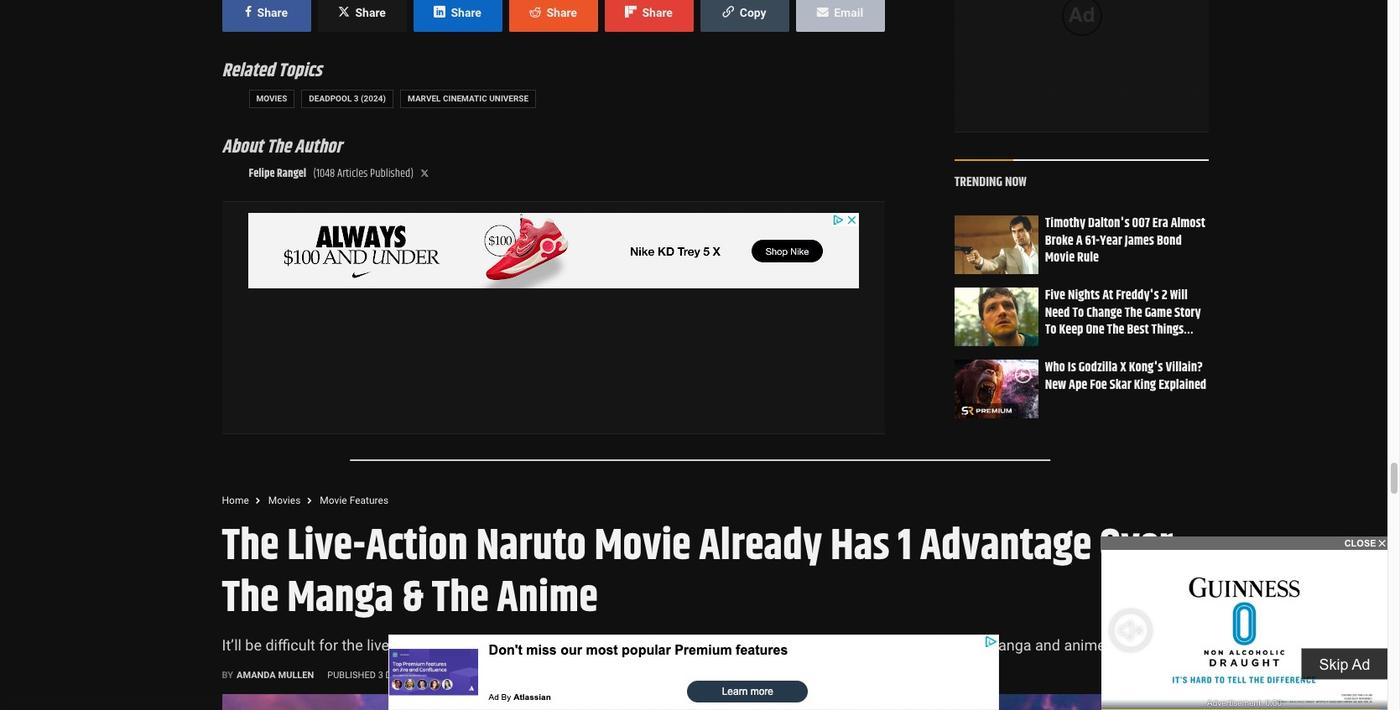 Task type: locate. For each thing, give the bounding box(es) containing it.
era
[[1153, 213, 1168, 234]]

related topics
[[222, 56, 322, 85]]

the right &
[[432, 566, 489, 633]]

ape
[[1069, 375, 1088, 396]]

about down need
[[1045, 337, 1075, 358]]

broke
[[1045, 230, 1074, 251]]

home
[[222, 495, 249, 507]]

the left manga
[[960, 637, 981, 655]]

&
[[402, 566, 424, 633]]

now
[[1005, 172, 1027, 193]]

5 share from the left
[[642, 5, 673, 19]]

0 horizontal spatial to
[[533, 637, 546, 655]]

marvel cinematic universe
[[408, 94, 529, 103]]

to right up
[[597, 637, 610, 655]]

1 vertical spatial movie
[[320, 495, 347, 507]]

4 share link from the left
[[509, 0, 598, 32]]

movies down related topics
[[256, 94, 287, 103]]

change
[[1087, 303, 1122, 323]]

1 horizontal spatial movie
[[595, 513, 691, 580]]

hit
[[1183, 337, 1197, 358]]

things
[[1152, 320, 1184, 341]]

0 vertical spatial advertisement region
[[956, 0, 1208, 121]]

1 vertical spatial about
[[1045, 337, 1075, 358]]

movies right home link
[[268, 495, 301, 507]]

movie inside the live-action naruto movie already has 1 advantage over the manga & the anime
[[595, 513, 691, 580]]

copy
[[740, 5, 767, 19]]

2 share link from the left
[[318, 0, 407, 32]]

movies link
[[249, 90, 295, 108], [268, 495, 301, 507]]

villain?
[[1166, 357, 1203, 378]]

will
[[1170, 285, 1188, 306]]

61-
[[1085, 230, 1100, 251]]

2 vertical spatial movie
[[595, 513, 691, 580]]

1 horizontal spatial about
[[1045, 337, 1075, 358]]

anime
[[1064, 637, 1106, 655]]

share link
[[222, 0, 311, 32], [318, 0, 407, 32], [413, 0, 502, 32], [509, 0, 598, 32], [605, 0, 693, 32]]

advantage
[[920, 513, 1092, 580]]

deadpool
[[309, 94, 352, 103]]

source
[[639, 637, 685, 655]]

the left source
[[614, 637, 635, 655]]

marvel
[[408, 94, 441, 103]]

close ✕
[[1345, 539, 1386, 549]]

the up be
[[222, 566, 279, 633]]

james
[[1125, 230, 1154, 251]]

need
[[1045, 303, 1070, 323]]

3 left the (2024)
[[354, 94, 359, 103]]

skar-king-and-godzilla-in-godzilla-x-kong-the-new-empire 1 image
[[955, 360, 1038, 418]]

rangel
[[277, 165, 306, 183]]

movies
[[256, 94, 287, 103], [268, 495, 301, 507]]

1 vertical spatial movies
[[268, 495, 301, 507]]

by amanda mullen
[[222, 670, 314, 681]]

felipe
[[249, 165, 275, 183]]

0 vertical spatial movie
[[1045, 248, 1075, 269]]

movies link right home link
[[268, 495, 301, 507]]

to right need
[[1073, 303, 1084, 323]]

1 vertical spatial 3
[[378, 670, 383, 681]]

year
[[1100, 230, 1123, 251]]

1 vertical spatial advertisement region
[[248, 213, 859, 289]]

godzilla
[[1079, 357, 1118, 378]]

the right but
[[776, 637, 797, 655]]

0 horizontal spatial to
[[1045, 320, 1057, 341]]

movies for bottom movies "link"
[[268, 495, 301, 507]]

1 horizontal spatial 3
[[378, 670, 383, 681]]

published)
[[370, 165, 414, 183]]

advertisement region
[[956, 0, 1208, 121], [248, 213, 859, 289], [388, 635, 999, 711]]

0 vertical spatial movies
[[256, 94, 287, 103]]

0 horizontal spatial 3
[[354, 94, 359, 103]]

skip ad
[[1319, 657, 1371, 674]]

share
[[257, 5, 288, 19], [355, 5, 386, 19], [451, 5, 482, 19], [547, 5, 577, 19], [642, 5, 673, 19]]

007
[[1132, 213, 1150, 234]]

live-
[[287, 513, 366, 580]]

cinematic
[[443, 94, 487, 103]]

manga
[[985, 637, 1032, 655]]

about up felipe
[[222, 133, 263, 162]]

close
[[1345, 539, 1376, 549]]

naruto inside the live-action naruto movie already has 1 advantage over the manga & the anime
[[476, 513, 586, 580]]

live-
[[367, 637, 394, 655]]

who
[[1045, 357, 1065, 378]]

office
[[1152, 337, 1180, 358]]

trending
[[955, 172, 1003, 193]]

one
[[858, 637, 883, 655]]

0 horizontal spatial about
[[222, 133, 263, 162]]

five nights at freddy's 2 will need to change the game story to keep one the best things about the $287m box office hit link
[[1045, 285, 1201, 358]]

screenrant logo image
[[961, 407, 1011, 415]]

manga
[[287, 566, 394, 633]]

be
[[245, 637, 262, 655]]

1 vertical spatial movies link
[[268, 495, 301, 507]]

skar
[[1110, 375, 1132, 396]]

to left the keep
[[1045, 320, 1057, 341]]

about
[[222, 133, 263, 162], [1045, 337, 1075, 358]]

timothy dalton - james bond 1 image
[[955, 215, 1038, 274]]

1 horizontal spatial to
[[597, 637, 610, 655]]

articles
[[337, 165, 368, 183]]

1 horizontal spatial to
[[1073, 303, 1084, 323]]

five nights at freddy's 2 will need to change the game story to keep one the best things about the $287m box office hit
[[1045, 285, 1201, 358]]

to
[[533, 637, 546, 655], [597, 637, 610, 655]]

but
[[750, 637, 772, 655]]

published
[[327, 670, 376, 681]]

deadpool 3 (2024)
[[309, 94, 386, 103]]

movies link down related topics
[[249, 90, 295, 108]]

universe
[[489, 94, 529, 103]]

material,
[[688, 637, 746, 655]]

at
[[1103, 285, 1114, 306]]

2
[[1162, 285, 1168, 306]]

who is godzilla x kong's villain? new ape foe skar king explained
[[1045, 357, 1207, 396]]

movie features link
[[320, 495, 389, 507]]

movies inside "link"
[[256, 94, 287, 103]]

2 horizontal spatial movie
[[1045, 248, 1075, 269]]

0 vertical spatial 3
[[354, 94, 359, 103]]

published 3 days ago
[[327, 670, 429, 681]]

action
[[394, 637, 435, 655]]

anime
[[497, 566, 598, 633]]

movie features
[[320, 495, 389, 507]]

the right one in the top of the page
[[1107, 320, 1125, 341]]

0 vertical spatial naruto
[[476, 513, 586, 580]]

3 for days
[[378, 670, 383, 681]]

2 vertical spatial advertisement region
[[388, 635, 999, 711]]

close ✕ button
[[1102, 537, 1388, 550]]

the right for
[[342, 637, 363, 655]]

new
[[1045, 375, 1066, 396]]

kong's
[[1129, 357, 1163, 378]]

didn't.
[[1109, 637, 1150, 655]]

box
[[1132, 337, 1150, 358]]

video player region
[[1102, 550, 1388, 711]]

3 left days
[[378, 670, 383, 681]]

by
[[222, 670, 233, 681]]

to left live
[[533, 637, 546, 655]]

home link
[[222, 495, 249, 507]]

amanda mullen link
[[237, 670, 314, 681]]

4 the from the left
[[960, 637, 981, 655]]

(1048
[[313, 165, 335, 183]]



Task type: describe. For each thing, give the bounding box(es) containing it.
is
[[1068, 357, 1076, 378]]

the right is
[[1077, 337, 1095, 358]]

up
[[576, 637, 593, 655]]

$287m
[[1097, 337, 1129, 358]]

trending now
[[955, 172, 1027, 193]]

best
[[1127, 320, 1149, 341]]

marvel cinematic universe link
[[400, 90, 536, 108]]

it'll be difficult for the live-action naruto movie to live up to the source material, but the film has one advantage the manga and anime didn't.
[[222, 637, 1150, 655]]

story
[[1175, 303, 1201, 323]]

ago
[[410, 670, 429, 681]]

has
[[830, 637, 854, 655]]

over
[[1100, 513, 1173, 580]]

movie
[[488, 637, 529, 655]]

a
[[1076, 230, 1083, 251]]

already
[[699, 513, 823, 580]]

(2024)
[[361, 94, 386, 103]]

3 for (2024)
[[354, 94, 359, 103]]

0 vertical spatial movies link
[[249, 90, 295, 108]]

0:00
[[1266, 699, 1282, 708]]

x
[[1120, 357, 1127, 378]]

3 share from the left
[[451, 5, 482, 19]]

the live-action naruto movie already has 1 advantage over the manga & the anime
[[222, 513, 1173, 633]]

1 vertical spatial naruto
[[439, 637, 485, 655]]

freddy's
[[1116, 285, 1159, 306]]

topics
[[278, 56, 322, 85]]

skip
[[1319, 657, 1349, 674]]

1 to from the left
[[533, 637, 546, 655]]

related
[[222, 56, 275, 85]]

film
[[801, 637, 826, 655]]

features
[[350, 495, 389, 507]]

timothy dalton's 007 era almost broke a 61-year james bond movie rule
[[1045, 213, 1206, 269]]

one
[[1086, 320, 1105, 341]]

rule
[[1077, 248, 1099, 269]]

for
[[319, 637, 338, 655]]

explained
[[1159, 375, 1207, 396]]

✕
[[1379, 539, 1386, 549]]

about inside five nights at freddy's 2 will need to change the game story to keep one the best things about the $287m box office hit
[[1045, 337, 1075, 358]]

live
[[550, 637, 573, 655]]

3 share link from the left
[[413, 0, 502, 32]]

timothy
[[1045, 213, 1086, 234]]

days
[[386, 670, 408, 681]]

mike schmidt looking distressed in five nights at freddys movie 1 image
[[955, 288, 1038, 346]]

action
[[366, 513, 468, 580]]

email
[[834, 5, 863, 19]]

2 the from the left
[[614, 637, 635, 655]]

5 share link from the left
[[605, 0, 693, 32]]

keep
[[1059, 320, 1084, 341]]

advertisement: 0:00
[[1207, 699, 1282, 708]]

3 the from the left
[[776, 637, 797, 655]]

it'll
[[222, 637, 242, 655]]

1 share link from the left
[[222, 0, 311, 32]]

king
[[1134, 375, 1156, 396]]

0 horizontal spatial movie
[[320, 495, 347, 507]]

1 share from the left
[[257, 5, 288, 19]]

copy link
[[700, 0, 789, 32]]

felipe rangel (1048 articles published)
[[249, 165, 414, 183]]

author
[[295, 133, 342, 162]]

2 to from the left
[[597, 637, 610, 655]]

the up felipe rangel link
[[267, 133, 291, 162]]

1 the from the left
[[342, 637, 363, 655]]

has
[[831, 513, 890, 580]]

email link
[[796, 0, 885, 32]]

the down home
[[222, 513, 279, 580]]

mullen
[[278, 670, 314, 681]]

advantage
[[886, 637, 956, 655]]

bond
[[1157, 230, 1182, 251]]

game
[[1145, 303, 1172, 323]]

ad
[[1352, 657, 1371, 674]]

movie inside timothy dalton's 007 era almost broke a 61-year james bond movie rule
[[1045, 248, 1075, 269]]

amanda
[[237, 670, 276, 681]]

difficult
[[265, 637, 315, 655]]

the left game
[[1125, 303, 1142, 323]]

timothy dalton's 007 era almost broke a 61-year james bond movie rule link
[[1045, 213, 1206, 269]]

nights
[[1068, 285, 1100, 306]]

0 vertical spatial about
[[222, 133, 263, 162]]

2 share from the left
[[355, 5, 386, 19]]

five
[[1045, 285, 1065, 306]]

felipe rangel link
[[249, 165, 306, 183]]

4 share from the left
[[547, 5, 577, 19]]

movies for top movies "link"
[[256, 94, 287, 103]]

advertisement:
[[1207, 699, 1263, 708]]

almost
[[1171, 213, 1206, 234]]

dalton's
[[1088, 213, 1130, 234]]

foe
[[1090, 375, 1107, 396]]



Task type: vqa. For each thing, say whether or not it's contained in the screenshot.
the Advertisement: 0:11
no



